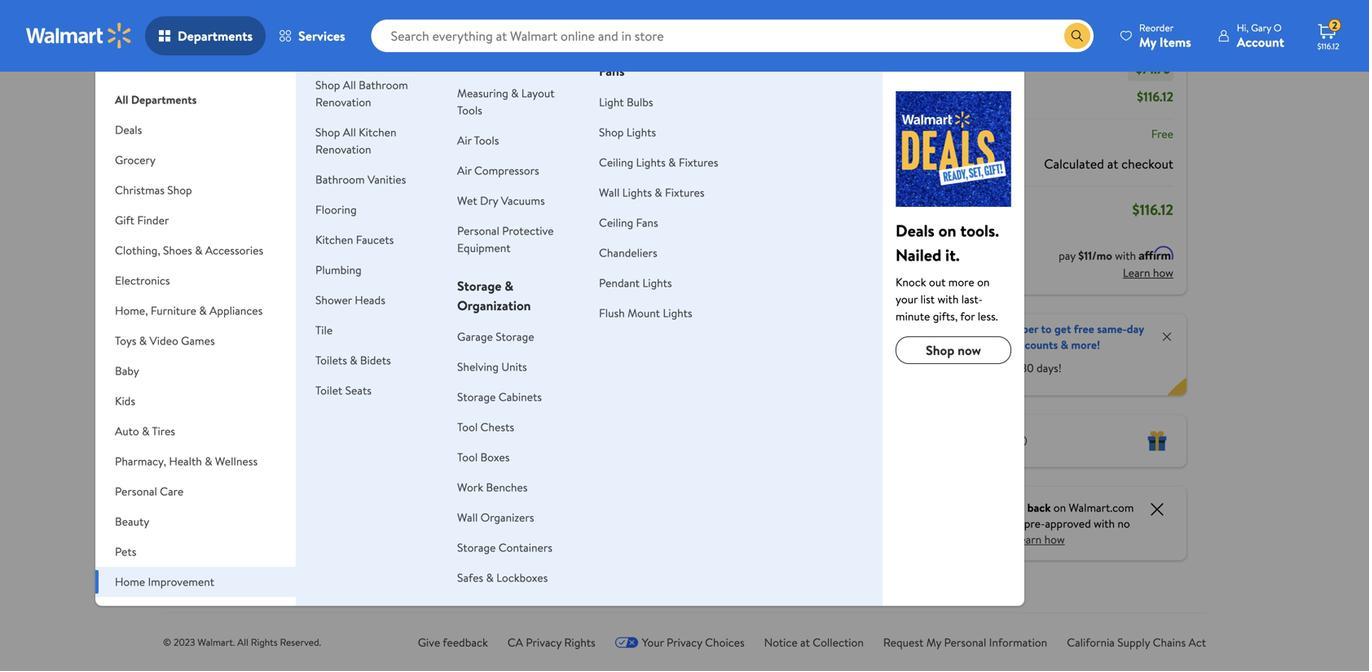 Task type: describe. For each thing, give the bounding box(es) containing it.
fryer
[[263, 412, 293, 430]]

all inside 'shop all kitchen renovation'
[[343, 124, 356, 140]]

storage containers
[[457, 540, 553, 556]]

ceiling fans link
[[599, 215, 659, 231]]

2- down pickup
[[341, 48, 350, 62]]

ca
[[508, 635, 523, 651]]

home, furniture & appliances button
[[95, 296, 296, 326]]

pay
[[1059, 248, 1076, 264]]

try
[[913, 360, 927, 376]]

grocery
[[115, 152, 156, 168]]

work benches link
[[457, 480, 528, 496]]

ceiling fans
[[599, 215, 659, 231]]

basket
[[239, 430, 277, 448]]

shop for shop all kitchen renovation
[[316, 124, 340, 140]]

add to cart image inside the now $348.00 group
[[473, 290, 493, 309]]

act
[[1189, 635, 1207, 651]]

plumbing
[[316, 262, 362, 278]]

estimated total
[[891, 201, 979, 219]]

shower heads
[[316, 292, 386, 308]]

for inside deals on tools. nailed it. knock out more on your list with last- minute gifts, for less.
[[961, 309, 975, 325]]

patio & garden
[[115, 605, 190, 620]]

now $349.00 $499.00 $349.00/ca xbox series x video game console, black
[[338, 337, 423, 444]]

deals button
[[95, 115, 296, 145]]

shop lights
[[599, 124, 656, 140]]

layout
[[522, 85, 555, 101]]

Walmart Site-Wide search field
[[371, 20, 1094, 52]]

all inside all departments link
[[115, 92, 128, 108]]

0 horizontal spatial rights
[[251, 636, 278, 650]]

add button for now $349.00 group
[[341, 287, 400, 313]]

1 horizontal spatial for
[[1004, 360, 1019, 376]]

pendant lights link
[[599, 275, 672, 291]]

become a member to get free same-day delivery, gas discounts & more!
[[947, 321, 1145, 353]]

$499.00
[[338, 358, 378, 373]]

lights for shop
[[627, 124, 656, 140]]

with inside "chefman turbo fry stainless steel air fryer with basket divider, 8 quart"
[[212, 430, 236, 448]]

containers
[[499, 540, 553, 556]]

privacy for your
[[667, 635, 703, 651]]

affirm image
[[1139, 246, 1174, 260]]

$71.76
[[1137, 60, 1171, 78]]

shop now link
[[896, 337, 1012, 364]]

& right the safes
[[486, 570, 494, 586]]

tile
[[316, 322, 333, 338]]

5%
[[986, 500, 1000, 516]]

game
[[374, 408, 408, 426]]

wall for wall organizers
[[457, 510, 478, 526]]

Search search field
[[371, 20, 1094, 52]]

0 vertical spatial 3+
[[467, 25, 479, 39]]

member
[[998, 321, 1039, 337]]

pendant
[[599, 275, 640, 291]]

storage up units on the left bottom of page
[[496, 329, 534, 345]]

ceiling for fans
[[599, 215, 634, 231]]

nugget
[[500, 394, 542, 412]]

& inside lighting & ceiling fans
[[650, 42, 659, 60]]

pendant lights
[[599, 275, 672, 291]]

3+ day shipping inside now $49.00 group
[[215, 463, 281, 477]]

flush
[[599, 305, 625, 321]]

out
[[929, 274, 946, 290]]

shipping up layout at the left top of page
[[498, 25, 533, 39]]

stainless inside "chefman turbo fry stainless steel air fryer with basket divider, 8 quart"
[[233, 394, 282, 412]]

with inside now $348.00 $579.00 ge profile™ opal™ nugget ice maker with side tank, countertop icemaker, stainless steel
[[522, 412, 546, 430]]

home, furniture & appliances
[[115, 303, 263, 319]]

add button for add group
[[593, 287, 653, 313]]

toys
[[115, 333, 137, 349]]

storage for cabinets
[[457, 389, 496, 405]]

vacuums
[[501, 193, 545, 209]]

now for now $349.00 $499.00 $349.00/ca xbox series x video game console, black
[[338, 337, 367, 358]]

lights for wall
[[623, 185, 652, 201]]

30
[[1021, 360, 1034, 376]]

shipping up lighting
[[619, 25, 654, 39]]

-
[[1132, 60, 1137, 78]]

gift finder
[[115, 212, 169, 228]]

$49.00
[[245, 337, 289, 358]]

items
[[1160, 33, 1192, 51]]

black
[[390, 426, 421, 444]]

cabinets
[[499, 389, 542, 405]]

& left bidets
[[350, 353, 358, 369]]

deals for deals on tools. nailed it. knock out more on your list with last- minute gifts, for less.
[[896, 219, 935, 242]]

baby
[[115, 363, 139, 379]]

more
[[238, 149, 272, 169]]

health
[[169, 454, 202, 470]]

baby button
[[95, 356, 296, 386]]

with inside deals on tools. nailed it. knock out more on your list with last- minute gifts, for less.
[[938, 291, 959, 307]]

garden
[[153, 605, 190, 620]]

& inside "dropdown button"
[[199, 303, 207, 319]]

tool chests
[[457, 419, 514, 435]]

shipping left services
[[241, 25, 276, 39]]

video inside now $349.00 $499.00 $349.00/ca xbox series x video game console, black
[[338, 408, 371, 426]]

now for now $348.00 $579.00 ge profile™ opal™ nugget ice maker with side tank, countertop icemaker, stainless steel
[[464, 337, 493, 358]]

your
[[642, 635, 664, 651]]

hi, gary o account
[[1237, 21, 1285, 51]]

& up the wall lights & fixtures link
[[669, 155, 676, 170]]

©
[[163, 636, 171, 650]]

quart
[[269, 448, 303, 466]]

day inside the now $348.00 group
[[476, 463, 491, 477]]

try walmart+ free for 30 days!
[[913, 360, 1062, 376]]

add inside now $349.00 group
[[367, 291, 387, 307]]

walmart.com
[[1069, 500, 1135, 516]]

shop for shop now
[[926, 342, 955, 360]]

1 vertical spatial how
[[1045, 532, 1065, 548]]

add button for the now $348.00 group
[[467, 287, 526, 313]]

tool boxes
[[457, 450, 510, 466]]

2- up all departments link
[[215, 25, 224, 39]]

ice
[[464, 412, 481, 430]]

add inside the now $348.00 group
[[493, 291, 513, 307]]

my for personal
[[927, 635, 942, 651]]

see
[[961, 516, 979, 532]]

air for air tools
[[457, 132, 472, 148]]

0 vertical spatial 3+ day shipping
[[467, 25, 533, 39]]

lights right mount at the left of page
[[663, 305, 693, 321]]

all inside shop all bathroom renovation
[[343, 77, 356, 93]]

storage for containers
[[457, 540, 496, 556]]

discounts
[[1011, 337, 1059, 353]]

measuring & layout tools link
[[457, 85, 555, 118]]

reorder my items
[[1140, 21, 1192, 51]]

tool chests link
[[457, 419, 514, 435]]

1 horizontal spatial fans
[[636, 215, 659, 231]]

privacy choices icon image
[[615, 637, 639, 649]]

request my personal information
[[884, 635, 1048, 651]]

video inside toys & video games dropdown button
[[150, 333, 178, 349]]

garage storage link
[[457, 329, 534, 345]]

list
[[921, 291, 935, 307]]

kids button
[[95, 386, 296, 417]]

divider,
[[212, 448, 255, 466]]

boxes
[[481, 450, 510, 466]]

fans inside lighting & ceiling fans
[[599, 62, 625, 80]]

& inside storage & organization
[[505, 277, 514, 295]]

christmas
[[115, 182, 165, 198]]

safes
[[457, 570, 484, 586]]

a
[[989, 321, 995, 337]]

gifting image
[[1148, 432, 1168, 451]]

2 horizontal spatial on
[[1054, 500, 1067, 516]]

& left tires
[[142, 424, 150, 439]]

1 vertical spatial on
[[978, 274, 990, 290]]

home,
[[115, 303, 148, 319]]

banner containing become a member to get free same-day delivery, gas discounts & more!
[[878, 314, 1187, 396]]

2023
[[174, 636, 195, 650]]

day inside "become a member to get free same-day delivery, gas discounts & more!"
[[1127, 321, 1145, 337]]

measuring & layout tools
[[457, 85, 555, 118]]

stainless inside now $348.00 $579.00 ge profile™ opal™ nugget ice maker with side tank, countertop icemaker, stainless steel
[[464, 484, 513, 501]]

bulbs
[[627, 94, 654, 110]]

my for items
[[1140, 33, 1157, 51]]

shop inside dropdown button
[[167, 182, 192, 198]]

ceiling inside lighting & ceiling fans
[[662, 42, 702, 60]]

kitchen faucets link
[[316, 232, 394, 248]]

steel inside now $348.00 $579.00 ge profile™ opal™ nugget ice maker with side tank, countertop icemaker, stainless steel
[[516, 484, 544, 501]]

reserved.
[[280, 636, 321, 650]]

8
[[259, 448, 266, 466]]

search icon image
[[1071, 29, 1084, 42]]

& inside "become a member to get free same-day delivery, gas discounts & more!"
[[1061, 337, 1069, 353]]

learn more about gifting image
[[1015, 435, 1028, 448]]

close walmart plus section image
[[1161, 331, 1174, 344]]

lockboxes
[[497, 570, 548, 586]]

add inside now $49.00 group
[[241, 291, 261, 307]]

pharmacy,
[[115, 454, 166, 470]]

patio
[[115, 605, 140, 620]]

savings
[[891, 60, 934, 78]]

services button
[[266, 16, 358, 55]]

at for notice
[[801, 635, 810, 651]]



Task type: vqa. For each thing, say whether or not it's contained in the screenshot.


Task type: locate. For each thing, give the bounding box(es) containing it.
$116.12 down 2
[[1318, 41, 1340, 52]]

personal up equipment
[[457, 223, 500, 239]]

4 add from the left
[[619, 291, 640, 307]]

walmart plus image
[[891, 331, 940, 347]]

shelving
[[457, 359, 499, 375]]

your
[[896, 291, 918, 307]]

see if you're pre-approved with no credit risk.
[[961, 516, 1131, 548]]

deals up grocery at left
[[115, 122, 142, 138]]

wall organizers link
[[457, 510, 534, 526]]

1 renovation from the top
[[316, 94, 371, 110]]

deal inside add group
[[597, 188, 616, 202]]

ceiling down shop lights
[[599, 155, 634, 170]]

calculated at checkout
[[1045, 155, 1174, 173]]

fixtures
[[679, 155, 719, 170], [665, 185, 705, 201]]

toilets & bidets link
[[316, 353, 391, 369]]

light
[[599, 94, 624, 110]]

0 horizontal spatial kitchen
[[316, 232, 353, 248]]

wall down the "work" on the bottom left
[[457, 510, 478, 526]]

2
[[1333, 19, 1338, 32]]

learn right "risk."
[[1015, 532, 1042, 548]]

1 horizontal spatial free
[[1074, 321, 1095, 337]]

deals for deals
[[115, 122, 142, 138]]

dismiss capital one banner image
[[1148, 500, 1168, 520]]

add to cart image for now $49.00
[[221, 290, 241, 309]]

2 renovation from the top
[[316, 141, 371, 157]]

gift
[[115, 212, 135, 228]]

2 now from the left
[[338, 337, 367, 358]]

1 horizontal spatial deals
[[275, 149, 310, 169]]

1 vertical spatial fans
[[636, 215, 659, 231]]

at for calculated
[[1108, 155, 1119, 173]]

1 vertical spatial 3+
[[215, 463, 226, 477]]

fixtures down 'ceiling lights & fixtures' link
[[665, 185, 705, 201]]

& right 'patio'
[[143, 605, 151, 620]]

at right notice
[[801, 635, 810, 651]]

1 vertical spatial video
[[338, 408, 371, 426]]

0 horizontal spatial 3+
[[215, 463, 226, 477]]

2- inside the now $348.00 group
[[467, 463, 476, 477]]

& down 'ceiling lights & fixtures' link
[[655, 185, 663, 201]]

with left no
[[1094, 516, 1115, 532]]

add button inside now $49.00 group
[[215, 287, 274, 313]]

fixtures up the wall lights & fixtures link
[[679, 155, 719, 170]]

with
[[1116, 248, 1137, 264], [938, 291, 959, 307], [522, 412, 546, 430], [212, 430, 236, 448], [1094, 516, 1115, 532]]

kids
[[115, 393, 135, 409]]

storage up the safes
[[457, 540, 496, 556]]

tool down the opal™
[[457, 419, 478, 435]]

tools up air compressors link
[[474, 132, 499, 148]]

reorder
[[1140, 21, 1174, 35]]

1 add from the left
[[241, 291, 261, 307]]

0 horizontal spatial at
[[801, 635, 810, 651]]

1 vertical spatial tools
[[474, 132, 499, 148]]

shipping inside the now $348.00 group
[[493, 463, 528, 477]]

at left checkout
[[1108, 155, 1119, 173]]

deals on tools. nailed it. knock out more on your list with last- minute gifts, for less.
[[896, 219, 1000, 325]]

3+ day shipping up measuring
[[467, 25, 533, 39]]

storage up the organization
[[457, 277, 502, 295]]

with inside see if you're pre-approved with no credit risk.
[[1094, 516, 1115, 532]]

1 add button from the left
[[215, 287, 274, 313]]

& right lighting
[[650, 42, 659, 60]]

seats
[[345, 383, 372, 399]]

1 horizontal spatial now
[[338, 337, 367, 358]]

air
[[457, 132, 472, 148], [457, 163, 472, 179], [244, 412, 260, 430]]

0 vertical spatial deals
[[115, 122, 142, 138]]

back
[[1028, 500, 1051, 516]]

storage inside storage & organization
[[457, 277, 502, 295]]

0 horizontal spatial wall
[[457, 510, 478, 526]]

2 vertical spatial personal
[[945, 635, 987, 651]]

1 vertical spatial kitchen
[[316, 232, 353, 248]]

fry
[[212, 394, 230, 412]]

1 horizontal spatial privacy
[[667, 635, 703, 651]]

1 vertical spatial 3+ day shipping
[[215, 463, 281, 477]]

opal™
[[464, 394, 497, 412]]

0 vertical spatial ceiling
[[662, 42, 702, 60]]

departments inside popup button
[[178, 27, 253, 45]]

shop down grocery dropdown button
[[167, 182, 192, 198]]

0 horizontal spatial deal
[[345, 188, 364, 202]]

1 horizontal spatial on
[[978, 274, 990, 290]]

3 add from the left
[[493, 291, 513, 307]]

kitchen inside 'shop all kitchen renovation'
[[359, 124, 397, 140]]

lighting & ceiling fans
[[599, 42, 702, 80]]

gary
[[1252, 21, 1272, 35]]

pickup
[[341, 25, 370, 39]]

free down gas
[[981, 360, 1001, 376]]

heads
[[355, 292, 386, 308]]

add inside group
[[619, 291, 640, 307]]

tool down the side on the bottom
[[457, 450, 478, 466]]

beauty
[[115, 514, 149, 530]]

pay $11/mo with
[[1059, 248, 1139, 264]]

0 horizontal spatial stainless
[[233, 394, 282, 412]]

safes & lockboxes
[[457, 570, 548, 586]]

pharmacy, health & wellness button
[[95, 447, 296, 477]]

1 horizontal spatial my
[[1140, 33, 1157, 51]]

2 add button from the left
[[341, 287, 400, 313]]

1 horizontal spatial steel
[[516, 484, 544, 501]]

& inside dropdown button
[[195, 243, 203, 258]]

fans down lighting
[[599, 62, 625, 80]]

my inside reorder my items
[[1140, 33, 1157, 51]]

finder
[[137, 212, 169, 228]]

2 vertical spatial on
[[1054, 500, 1067, 516]]

wall lights & fixtures
[[599, 185, 705, 201]]

no
[[1118, 516, 1131, 532]]

wall up ceiling fans link
[[599, 185, 620, 201]]

on
[[939, 219, 957, 242], [978, 274, 990, 290], [1054, 500, 1067, 516]]

personal up beauty
[[115, 484, 157, 500]]

2-day shipping inside the now $348.00 group
[[467, 463, 528, 477]]

4 add button from the left
[[593, 287, 653, 313]]

shop up the "walmart+"
[[926, 342, 955, 360]]

& up the organization
[[505, 277, 514, 295]]

bathroom down delivery
[[359, 77, 408, 93]]

shop down light
[[599, 124, 624, 140]]

add group
[[590, 179, 687, 480]]

learn how down back
[[1015, 532, 1065, 548]]

privacy for ca
[[526, 635, 562, 651]]

add down pendant lights link
[[619, 291, 640, 307]]

with down cabinets
[[522, 412, 546, 430]]

now inside now $348.00 $579.00 ge profile™ opal™ nugget ice maker with side tank, countertop icemaker, stainless steel
[[464, 337, 493, 358]]

$11/mo
[[1079, 248, 1113, 264]]

1 vertical spatial learn how
[[1015, 532, 1065, 548]]

side
[[464, 430, 488, 448]]

for down last- at the right of page
[[961, 309, 975, 325]]

hi,
[[1237, 21, 1249, 35]]

3 now from the left
[[464, 337, 493, 358]]

1 deal from the left
[[345, 188, 364, 202]]

shop down shop all bathroom renovation
[[316, 124, 340, 140]]

air for air compressors
[[457, 163, 472, 179]]

2-day shipping
[[215, 25, 276, 39], [594, 25, 654, 39], [341, 48, 402, 62], [467, 463, 528, 477]]

add to cart image inside now $349.00 group
[[347, 290, 367, 309]]

toilets & bidets
[[316, 353, 391, 369]]

on up last- at the right of page
[[978, 274, 990, 290]]

all up grocery at left
[[115, 92, 128, 108]]

1 vertical spatial tool
[[457, 450, 478, 466]]

my right request
[[927, 635, 942, 651]]

deal down air compressors link
[[471, 188, 490, 202]]

1 vertical spatial $116.12
[[1138, 88, 1174, 106]]

1 vertical spatial stainless
[[464, 484, 513, 501]]

toilet seats
[[316, 383, 372, 399]]

add up garage storage link
[[493, 291, 513, 307]]

0 vertical spatial my
[[1140, 33, 1157, 51]]

feedback
[[443, 635, 488, 651]]

fixtures for wall lights & fixtures
[[665, 185, 705, 201]]

free inside "become a member to get free same-day delivery, gas discounts & more!"
[[1074, 321, 1095, 337]]

0 vertical spatial wall
[[599, 185, 620, 201]]

0 horizontal spatial learn how
[[1015, 532, 1065, 548]]

steel inside "chefman turbo fry stainless steel air fryer with basket divider, 8 quart"
[[212, 412, 241, 430]]

2 horizontal spatial personal
[[945, 635, 987, 651]]

bathroom inside shop all bathroom renovation
[[359, 77, 408, 93]]

now $49.00 group
[[212, 179, 309, 486]]

air up wet
[[457, 163, 472, 179]]

0 horizontal spatial how
[[1045, 532, 1065, 548]]

departments up deals dropdown button
[[131, 92, 197, 108]]

wall
[[599, 185, 620, 201], [457, 510, 478, 526]]

learn
[[1123, 265, 1151, 281], [1015, 532, 1042, 548]]

deals inside deals on tools. nailed it. knock out more on your list with last- minute gifts, for less.
[[896, 219, 935, 242]]

delivery
[[379, 25, 415, 39]]

tool for tool boxes
[[457, 450, 478, 466]]

to
[[1042, 321, 1052, 337]]

2- up lighting
[[594, 25, 602, 39]]

& left more!
[[1061, 337, 1069, 353]]

0 vertical spatial video
[[150, 333, 178, 349]]

personal inside dropdown button
[[115, 484, 157, 500]]

now inside now $349.00 $499.00 $349.00/ca xbox series x video game console, black
[[338, 337, 367, 358]]

now $349.00 group
[[338, 179, 435, 500]]

storage up the ice
[[457, 389, 496, 405]]

shipping inside now $49.00 group
[[246, 463, 281, 477]]

shop down services
[[316, 77, 340, 93]]

kitchen down shop all bathroom renovation 'link'
[[359, 124, 397, 140]]

with up wellness
[[212, 430, 236, 448]]

renovation for bathroom
[[316, 94, 371, 110]]

2 vertical spatial ceiling
[[599, 215, 634, 231]]

1 vertical spatial departments
[[131, 92, 197, 108]]

0 vertical spatial personal
[[457, 223, 500, 239]]

1 horizontal spatial kitchen
[[359, 124, 397, 140]]

& right health
[[205, 454, 212, 470]]

departments up all departments link
[[178, 27, 253, 45]]

maker
[[484, 412, 519, 430]]

all right walmart.
[[237, 636, 249, 650]]

0 vertical spatial learn how
[[1123, 265, 1174, 281]]

1 vertical spatial my
[[927, 635, 942, 651]]

for left 30
[[1004, 360, 1019, 376]]

renovation up bathroom vanities link
[[316, 141, 371, 157]]

stainless
[[233, 394, 282, 412], [464, 484, 513, 501]]

shop for shop lights
[[599, 124, 624, 140]]

california
[[1067, 635, 1115, 651]]

air inside "chefman turbo fry stainless steel air fryer with basket divider, 8 quart"
[[244, 412, 260, 430]]

2 horizontal spatial deals
[[896, 219, 935, 242]]

home improvement button
[[95, 567, 296, 598]]

day
[[224, 25, 239, 39], [481, 25, 495, 39], [602, 25, 617, 39], [350, 48, 365, 62], [1127, 321, 1145, 337], [229, 463, 243, 477], [476, 463, 491, 477]]

0 horizontal spatial 3+ day shipping
[[215, 463, 281, 477]]

1 horizontal spatial rights
[[565, 635, 596, 651]]

1 horizontal spatial stainless
[[464, 484, 513, 501]]

renovation for kitchen
[[316, 141, 371, 157]]

add to cart image
[[600, 290, 619, 309]]

1 vertical spatial fixtures
[[665, 185, 705, 201]]

personal for personal protective equipment
[[457, 223, 500, 239]]

1 horizontal spatial wall
[[599, 185, 620, 201]]

deal down bathroom vanities
[[345, 188, 364, 202]]

free
[[1074, 321, 1095, 337], [981, 360, 1001, 376]]

1 privacy from the left
[[526, 635, 562, 651]]

0 horizontal spatial on
[[939, 219, 957, 242]]

personal inside personal protective equipment
[[457, 223, 500, 239]]

2- up the "work" on the bottom left
[[467, 463, 476, 477]]

lights up ceiling fans link
[[623, 185, 652, 201]]

with up gifts,
[[938, 291, 959, 307]]

shoes
[[163, 243, 192, 258]]

0 horizontal spatial my
[[927, 635, 942, 651]]

0 vertical spatial free
[[1074, 321, 1095, 337]]

1 tool from the top
[[457, 419, 478, 435]]

lights for ceiling
[[636, 155, 666, 170]]

my up "-$71.76"
[[1140, 33, 1157, 51]]

2 add from the left
[[367, 291, 387, 307]]

days!
[[1037, 360, 1062, 376]]

0 vertical spatial at
[[1108, 155, 1119, 173]]

toys & video games button
[[95, 326, 296, 356]]

day inside now $49.00 group
[[229, 463, 243, 477]]

video down furniture
[[150, 333, 178, 349]]

deal for now $349.00 group
[[345, 188, 364, 202]]

2 horizontal spatial deal
[[597, 188, 616, 202]]

© 2023 walmart. all rights reserved.
[[163, 636, 321, 650]]

0 vertical spatial on
[[939, 219, 957, 242]]

renovation up shop all kitchen renovation link
[[316, 94, 371, 110]]

on right back
[[1054, 500, 1067, 516]]

2 tool from the top
[[457, 450, 478, 466]]

shipping down delivery
[[367, 48, 402, 62]]

1 horizontal spatial video
[[338, 408, 371, 426]]

2 add to cart image from the left
[[347, 290, 367, 309]]

benches
[[486, 480, 528, 496]]

shop for shop all bathroom renovation
[[316, 77, 340, 93]]

improvement
[[148, 574, 214, 590]]

add button for now $49.00 group
[[215, 287, 274, 313]]

air compressors link
[[457, 163, 540, 179]]

2 vertical spatial deals
[[896, 219, 935, 242]]

1 vertical spatial steel
[[516, 484, 544, 501]]

0 horizontal spatial add to cart image
[[221, 290, 241, 309]]

ca privacy rights
[[508, 635, 596, 651]]

deal for the now $348.00 group
[[471, 188, 490, 202]]

0 horizontal spatial deals
[[115, 122, 142, 138]]

renovation inside 'shop all kitchen renovation'
[[316, 141, 371, 157]]

deals
[[115, 122, 142, 138], [275, 149, 310, 169], [896, 219, 935, 242]]

add button inside add group
[[593, 287, 653, 313]]

personal for personal care
[[115, 484, 157, 500]]

tool for tool chests
[[457, 419, 478, 435]]

deal inside the now $348.00 group
[[471, 188, 490, 202]]

2 vertical spatial $116.12
[[1133, 200, 1174, 220]]

on down estimated total
[[939, 219, 957, 242]]

you're
[[991, 516, 1022, 532]]

1 vertical spatial deals
[[275, 149, 310, 169]]

shop inside shop all bathroom renovation
[[316, 77, 340, 93]]

nailed
[[896, 244, 942, 267]]

video down seats
[[338, 408, 371, 426]]

deals down estimated
[[896, 219, 935, 242]]

1 vertical spatial for
[[1004, 360, 1019, 376]]

your privacy choices link
[[615, 635, 745, 651]]

3 deal from the left
[[597, 188, 616, 202]]

free
[[1152, 126, 1174, 142]]

air up air compressors link
[[457, 132, 472, 148]]

home improvement image
[[896, 91, 1012, 207]]

now $348.00 group
[[464, 179, 561, 501]]

lights for pendant
[[643, 275, 672, 291]]

1 vertical spatial at
[[801, 635, 810, 651]]

lights
[[627, 124, 656, 140], [636, 155, 666, 170], [623, 185, 652, 201], [643, 275, 672, 291], [663, 305, 693, 321]]

1 vertical spatial personal
[[115, 484, 157, 500]]

deal inside now $349.00 group
[[345, 188, 364, 202]]

0 vertical spatial tool
[[457, 419, 478, 435]]

1 horizontal spatial at
[[1108, 155, 1119, 173]]

wall for wall lights & fixtures
[[599, 185, 620, 201]]

accessories
[[205, 243, 263, 258]]

0 vertical spatial for
[[961, 309, 975, 325]]

1 horizontal spatial 3+ day shipping
[[467, 25, 533, 39]]

0 horizontal spatial learn
[[1015, 532, 1042, 548]]

fixtures for ceiling lights & fixtures
[[679, 155, 719, 170]]

shop all kitchen renovation link
[[316, 124, 397, 157]]

1 now from the left
[[212, 337, 241, 358]]

0 vertical spatial steel
[[212, 412, 241, 430]]

add to cart image inside now $49.00 group
[[221, 290, 241, 309]]

deal up ceiling fans link
[[597, 188, 616, 202]]

with right $11/mo
[[1116, 248, 1137, 264]]

add to cart image for xbox series x video game console, black
[[347, 290, 367, 309]]

add up now $49.00
[[241, 291, 261, 307]]

add right shower
[[367, 291, 387, 307]]

deals right "more"
[[275, 149, 310, 169]]

1 horizontal spatial deal
[[471, 188, 490, 202]]

how down earn 5% cash back on walmart.com
[[1045, 532, 1065, 548]]

ceiling for lights
[[599, 155, 634, 170]]

tools inside measuring & layout tools
[[457, 102, 483, 118]]

privacy right ca
[[526, 635, 562, 651]]

add button inside now $349.00 group
[[341, 287, 400, 313]]

choices
[[705, 635, 745, 651]]

0 vertical spatial tools
[[457, 102, 483, 118]]

3 add button from the left
[[467, 287, 526, 313]]

walmart image
[[26, 23, 132, 49]]

0 vertical spatial renovation
[[316, 94, 371, 110]]

all down shop all bathroom renovation
[[343, 124, 356, 140]]

1 vertical spatial wall
[[457, 510, 478, 526]]

$116.12 down $71.76
[[1138, 88, 1174, 106]]

notice
[[765, 635, 798, 651]]

1 vertical spatial air
[[457, 163, 472, 179]]

1 vertical spatial bathroom
[[316, 172, 365, 188]]

1 vertical spatial learn
[[1015, 532, 1042, 548]]

deals inside dropdown button
[[115, 122, 142, 138]]

it.
[[946, 244, 960, 267]]

storage & organization
[[457, 277, 531, 315]]

learn down the affirm image
[[1123, 265, 1151, 281]]

pets button
[[95, 537, 296, 567]]

& inside 'dropdown button'
[[205, 454, 212, 470]]

get
[[1055, 321, 1072, 337]]

0 vertical spatial $116.12
[[1318, 41, 1340, 52]]

shipping up benches
[[493, 463, 528, 477]]

shop for shop more deals
[[202, 149, 234, 169]]

add button inside the now $348.00 group
[[467, 287, 526, 313]]

shipping down basket
[[246, 463, 281, 477]]

1 vertical spatial free
[[981, 360, 1001, 376]]

chandeliers link
[[599, 245, 658, 261]]

& right toys
[[139, 333, 147, 349]]

0 horizontal spatial privacy
[[526, 635, 562, 651]]

ge
[[464, 376, 481, 394]]

0 horizontal spatial now
[[212, 337, 241, 358]]

shop lights link
[[599, 124, 656, 140]]

2 deal from the left
[[471, 188, 490, 202]]

3 add to cart image from the left
[[473, 290, 493, 309]]

add to cart image
[[221, 290, 241, 309], [347, 290, 367, 309], [473, 290, 493, 309]]

0 vertical spatial fixtures
[[679, 155, 719, 170]]

beauty button
[[95, 507, 296, 537]]

$116.12 up the affirm image
[[1133, 200, 1174, 220]]

wall organizers
[[457, 510, 534, 526]]

units
[[502, 359, 527, 375]]

1 horizontal spatial add to cart image
[[347, 290, 367, 309]]

learn how down the affirm image
[[1123, 265, 1174, 281]]

& inside measuring & layout tools
[[511, 85, 519, 101]]

renovation inside shop all bathroom renovation
[[316, 94, 371, 110]]

ceiling right lighting
[[662, 42, 702, 60]]

3+ up "personal care" dropdown button
[[215, 463, 226, 477]]

0 horizontal spatial for
[[961, 309, 975, 325]]

pre-
[[1025, 516, 1046, 532]]

give feedback button
[[418, 635, 488, 652]]

rights left privacy choices icon
[[565, 635, 596, 651]]

notice at collection link
[[765, 635, 864, 651]]

gift finder button
[[95, 205, 296, 236]]

work
[[457, 480, 483, 496]]

learn how link
[[1015, 532, 1065, 548]]

1 vertical spatial renovation
[[316, 141, 371, 157]]

storage for &
[[457, 277, 502, 295]]

0 horizontal spatial steel
[[212, 412, 241, 430]]

0 vertical spatial fans
[[599, 62, 625, 80]]

lights up the wall lights & fixtures link
[[636, 155, 666, 170]]

1 horizontal spatial 3+
[[467, 25, 479, 39]]

Try Walmart+ free for 30 days! checkbox
[[891, 361, 906, 375]]

banner
[[878, 314, 1187, 396]]

tools down measuring
[[457, 102, 483, 118]]

& left layout at the left top of page
[[511, 85, 519, 101]]

2 privacy from the left
[[667, 635, 703, 651]]

1 horizontal spatial learn how
[[1123, 265, 1174, 281]]

shop inside 'shop all kitchen renovation'
[[316, 124, 340, 140]]

1 horizontal spatial learn
[[1123, 265, 1151, 281]]

tools.
[[961, 219, 1000, 242]]

2 horizontal spatial add to cart image
[[473, 290, 493, 309]]

2 vertical spatial air
[[244, 412, 260, 430]]

0 vertical spatial kitchen
[[359, 124, 397, 140]]

walmart+
[[930, 360, 978, 376]]

free right get at the right
[[1074, 321, 1095, 337]]

1 add to cart image from the left
[[221, 290, 241, 309]]

lights up flush mount lights
[[643, 275, 672, 291]]

0 vertical spatial how
[[1154, 265, 1174, 281]]

$349.00
[[371, 337, 423, 358]]

fans down wall lights & fixtures
[[636, 215, 659, 231]]

privacy right your
[[667, 635, 703, 651]]

collection
[[813, 635, 864, 651]]

o
[[1274, 21, 1282, 35]]

deal for add group
[[597, 188, 616, 202]]

your privacy choices
[[642, 635, 745, 651]]

3+ inside now $49.00 group
[[215, 463, 226, 477]]

0 horizontal spatial fans
[[599, 62, 625, 80]]

0 vertical spatial stainless
[[233, 394, 282, 412]]

how down the affirm image
[[1154, 265, 1174, 281]]

now for now $49.00
[[212, 337, 241, 358]]



